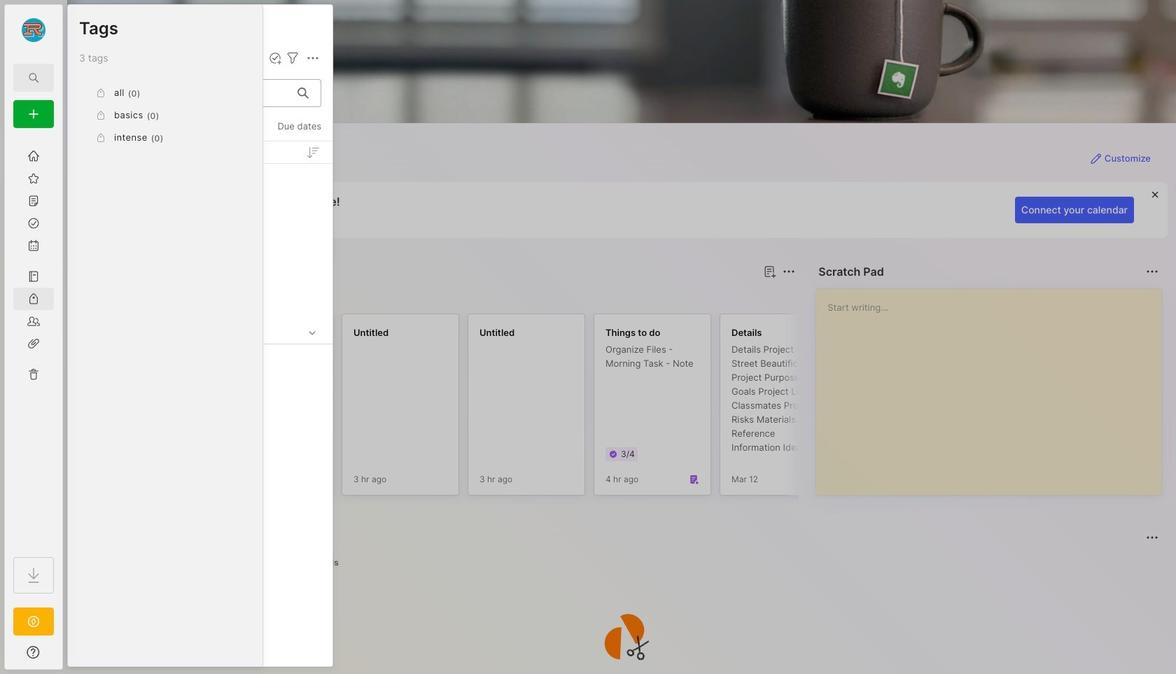 Task type: locate. For each thing, give the bounding box(es) containing it.
1 horizontal spatial tab
[[264, 555, 300, 572]]

edit search image
[[25, 69, 42, 86]]

7 row from the top
[[74, 408, 327, 433]]

5 row from the top
[[74, 352, 327, 377]]

row group
[[79, 82, 251, 149], [68, 142, 333, 613], [90, 314, 1177, 504]]

tab
[[139, 289, 196, 305], [264, 555, 300, 572], [306, 555, 345, 572]]

2 row from the top
[[74, 212, 327, 237]]

tree inside the main element
[[5, 137, 62, 545]]

12 row from the top
[[74, 548, 327, 573]]

6 row from the top
[[74, 380, 327, 405]]

11 row from the top
[[74, 520, 327, 545]]

Account field
[[5, 16, 62, 44]]

4 row from the top
[[74, 268, 327, 293]]

new task image
[[268, 51, 282, 65]]

tree
[[5, 137, 62, 545]]

0 horizontal spatial tab
[[139, 289, 196, 305]]

upgrade image
[[25, 614, 42, 630]]

row
[[74, 171, 327, 209], [74, 212, 327, 237], [74, 240, 327, 265], [74, 268, 327, 293], [74, 352, 327, 377], [74, 380, 327, 405], [74, 408, 327, 433], [74, 436, 327, 461], [74, 464, 327, 489], [74, 492, 327, 517], [74, 520, 327, 545], [74, 548, 327, 573], [74, 576, 327, 601]]

tab list
[[92, 555, 1157, 572]]



Task type: vqa. For each thing, say whether or not it's contained in the screenshot.
the Add tag "icon"
no



Task type: describe. For each thing, give the bounding box(es) containing it.
home image
[[27, 149, 41, 163]]

click to expand image
[[61, 649, 72, 666]]

8 row from the top
[[74, 436, 327, 461]]

collapse 01_completed image
[[305, 326, 319, 340]]

Find tasks… text field
[[82, 82, 289, 105]]

1 row from the top
[[74, 171, 327, 209]]

3 row from the top
[[74, 240, 327, 265]]

13 row from the top
[[74, 576, 327, 601]]

2 horizontal spatial tab
[[306, 555, 345, 572]]

9 row from the top
[[74, 464, 327, 489]]

10 row from the top
[[74, 492, 327, 517]]

main element
[[0, 0, 67, 675]]

Start writing… text field
[[828, 289, 1161, 484]]

account image
[[22, 18, 46, 42]]

WHAT'S NEW field
[[5, 642, 62, 664]]



